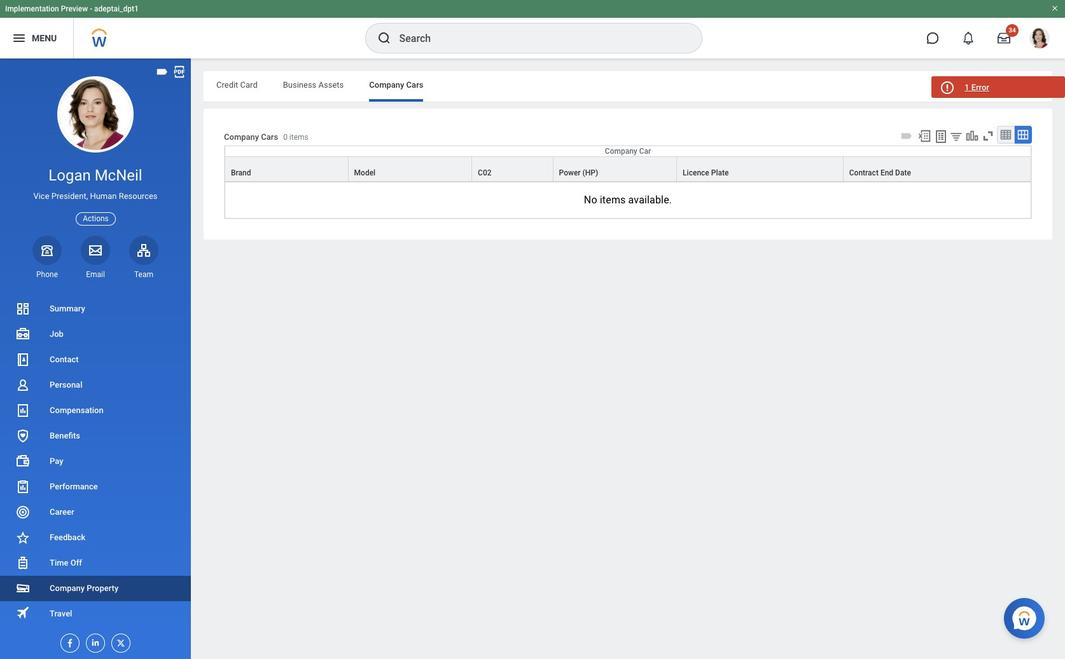 Task type: locate. For each thing, give the bounding box(es) containing it.
company up brand
[[224, 133, 259, 142]]

company cars 0 items
[[224, 133, 308, 142]]

time
[[50, 559, 68, 568]]

tab list
[[204, 71, 1052, 102]]

justify image
[[11, 31, 27, 46]]

compensation link
[[0, 398, 191, 424]]

model
[[354, 169, 376, 178]]

contract end date
[[849, 169, 911, 178]]

items right no
[[600, 194, 626, 206]]

(hp)
[[583, 169, 598, 178]]

1 vertical spatial cars
[[261, 133, 278, 142]]

c02 button
[[472, 157, 553, 181]]

pay image
[[15, 454, 31, 470]]

tab list containing credit card
[[204, 71, 1052, 102]]

company property link
[[0, 576, 191, 602]]

power (hp) button
[[553, 157, 676, 181]]

34 button
[[990, 24, 1019, 52]]

benefits
[[50, 431, 80, 441]]

0 vertical spatial cars
[[406, 80, 423, 90]]

0 horizontal spatial cars
[[261, 133, 278, 142]]

summary
[[50, 304, 85, 314]]

benefits image
[[15, 429, 31, 444]]

menu
[[32, 33, 57, 43]]

search image
[[376, 31, 392, 46]]

implementation preview -   adeptai_dpt1
[[5, 4, 139, 13]]

cars for company cars
[[406, 80, 423, 90]]

company inside navigation pane region
[[50, 584, 85, 594]]

company
[[369, 80, 404, 90], [224, 133, 259, 142], [605, 147, 637, 156], [50, 584, 85, 594]]

cars
[[406, 80, 423, 90], [261, 133, 278, 142]]

end
[[881, 169, 893, 178]]

contract end date button
[[844, 157, 1031, 181]]

list containing summary
[[0, 296, 191, 627]]

president,
[[51, 192, 88, 201]]

time off
[[50, 559, 82, 568]]

exclamation image
[[942, 83, 952, 93]]

performance link
[[0, 475, 191, 500]]

company down 'time off'
[[50, 584, 85, 594]]

logan mcneil
[[49, 167, 142, 185]]

toolbar
[[898, 126, 1032, 146]]

vice
[[33, 192, 49, 201]]

company for company car
[[605, 147, 637, 156]]

company cars
[[369, 80, 423, 90]]

job image
[[15, 327, 31, 342]]

phone logan mcneil element
[[32, 270, 62, 280]]

logan
[[49, 167, 91, 185]]

1 error button
[[932, 76, 1065, 98]]

licence plate button
[[677, 157, 843, 181]]

preview
[[61, 4, 88, 13]]

company down search image
[[369, 80, 404, 90]]

company up power (hp) popup button
[[605, 147, 637, 156]]

phone image
[[38, 243, 56, 258]]

adeptai_dpt1
[[94, 4, 139, 13]]

travel link
[[0, 602, 191, 627]]

company inside popup button
[[605, 147, 637, 156]]

car
[[639, 147, 651, 156]]

1 horizontal spatial cars
[[406, 80, 423, 90]]

close environment banner image
[[1051, 4, 1059, 12]]

contact image
[[15, 352, 31, 368]]

off
[[70, 559, 82, 568]]

0 vertical spatial items
[[289, 133, 308, 142]]

personal image
[[15, 378, 31, 393]]

email
[[86, 270, 105, 279]]

job
[[50, 330, 64, 339]]

contract
[[849, 169, 879, 178]]

tag image
[[155, 65, 169, 79]]

row
[[225, 157, 1031, 182]]

feedback image
[[15, 531, 31, 546]]

personal
[[50, 380, 82, 390]]

items right 0
[[289, 133, 308, 142]]

linkedin image
[[87, 635, 101, 648]]

actions button
[[76, 212, 116, 226]]

profile logan mcneil image
[[1030, 28, 1050, 51]]

credit card
[[216, 80, 258, 90]]

time off link
[[0, 551, 191, 576]]

date
[[895, 169, 911, 178]]

property
[[87, 584, 118, 594]]

items
[[289, 133, 308, 142], [600, 194, 626, 206]]

select to filter grid data image
[[949, 130, 963, 143]]

pay
[[50, 457, 63, 466]]

0
[[283, 133, 288, 142]]

view team image
[[136, 243, 151, 258]]

company car
[[605, 147, 651, 156]]

career
[[50, 508, 74, 517]]

0 horizontal spatial items
[[289, 133, 308, 142]]

performance
[[50, 482, 98, 492]]

no
[[584, 194, 597, 206]]

power (hp)
[[559, 169, 598, 178]]

vice president, human resources
[[33, 192, 158, 201]]

1 horizontal spatial items
[[600, 194, 626, 206]]

34
[[1009, 27, 1016, 34]]

list
[[0, 296, 191, 627]]

job link
[[0, 322, 191, 347]]

expand table image
[[1017, 129, 1029, 141]]

1 vertical spatial items
[[600, 194, 626, 206]]



Task type: describe. For each thing, give the bounding box(es) containing it.
personal link
[[0, 373, 191, 398]]

contact link
[[0, 347, 191, 373]]

company property
[[50, 584, 118, 594]]

company property image
[[15, 582, 31, 597]]

company for company cars 0 items
[[224, 133, 259, 142]]

-
[[90, 4, 92, 13]]

phone
[[36, 270, 58, 279]]

team logan mcneil element
[[129, 270, 158, 280]]

navigation pane region
[[0, 59, 191, 660]]

licence plate
[[683, 169, 729, 178]]

company for company property
[[50, 584, 85, 594]]

menu button
[[0, 18, 73, 59]]

summary link
[[0, 296, 191, 322]]

business assets
[[283, 80, 344, 90]]

company for company cars
[[369, 80, 404, 90]]

row containing brand
[[225, 157, 1031, 182]]

mail image
[[88, 243, 103, 258]]

benefits link
[[0, 424, 191, 449]]

performance image
[[15, 480, 31, 495]]

card
[[240, 80, 258, 90]]

no items available to be tagged image
[[900, 129, 914, 143]]

resources
[[119, 192, 158, 201]]

brand
[[231, 169, 251, 178]]

feedback link
[[0, 526, 191, 551]]

career link
[[0, 500, 191, 526]]

team
[[134, 270, 153, 279]]

view printable version (pdf) image
[[172, 65, 186, 79]]

company car button
[[225, 146, 1031, 157]]

items inside company cars 0 items
[[289, 133, 308, 142]]

mcneil
[[95, 167, 142, 185]]

facebook image
[[61, 635, 75, 649]]

model button
[[348, 157, 472, 181]]

export to worksheets image
[[933, 129, 949, 144]]

export to excel image
[[918, 129, 932, 143]]

cars for company cars 0 items
[[261, 133, 278, 142]]

compensation
[[50, 406, 104, 415]]

business
[[283, 80, 316, 90]]

travel image
[[15, 606, 31, 621]]

available.
[[628, 194, 672, 206]]

feedback
[[50, 533, 85, 543]]

plate
[[711, 169, 729, 178]]

1 error
[[965, 83, 989, 92]]

error
[[971, 83, 989, 92]]

human
[[90, 192, 117, 201]]

power
[[559, 169, 581, 178]]

no items available.
[[584, 194, 672, 206]]

time off image
[[15, 556, 31, 571]]

x image
[[112, 635, 126, 649]]

email logan mcneil element
[[81, 270, 110, 280]]

phone button
[[32, 236, 62, 280]]

table image
[[1000, 129, 1012, 141]]

pay link
[[0, 449, 191, 475]]

career image
[[15, 505, 31, 520]]

Search Workday  search field
[[399, 24, 675, 52]]

email button
[[81, 236, 110, 280]]

contact
[[50, 355, 79, 365]]

view worker - expand/collapse chart image
[[965, 129, 979, 143]]

licence
[[683, 169, 709, 178]]

travel
[[50, 610, 72, 619]]

notifications large image
[[962, 32, 975, 45]]

summary image
[[15, 302, 31, 317]]

actions
[[83, 214, 109, 223]]

assets
[[318, 80, 344, 90]]

menu banner
[[0, 0, 1065, 59]]

team link
[[129, 236, 158, 280]]

credit
[[216, 80, 238, 90]]

1
[[965, 83, 969, 92]]

fullscreen image
[[981, 129, 995, 143]]

c02
[[478, 169, 492, 178]]

inbox large image
[[998, 32, 1010, 45]]

brand button
[[225, 157, 348, 181]]

implementation
[[5, 4, 59, 13]]

compensation image
[[15, 403, 31, 419]]



Task type: vqa. For each thing, say whether or not it's contained in the screenshot.
"EMAIL LOGAN MCNEIL" element
yes



